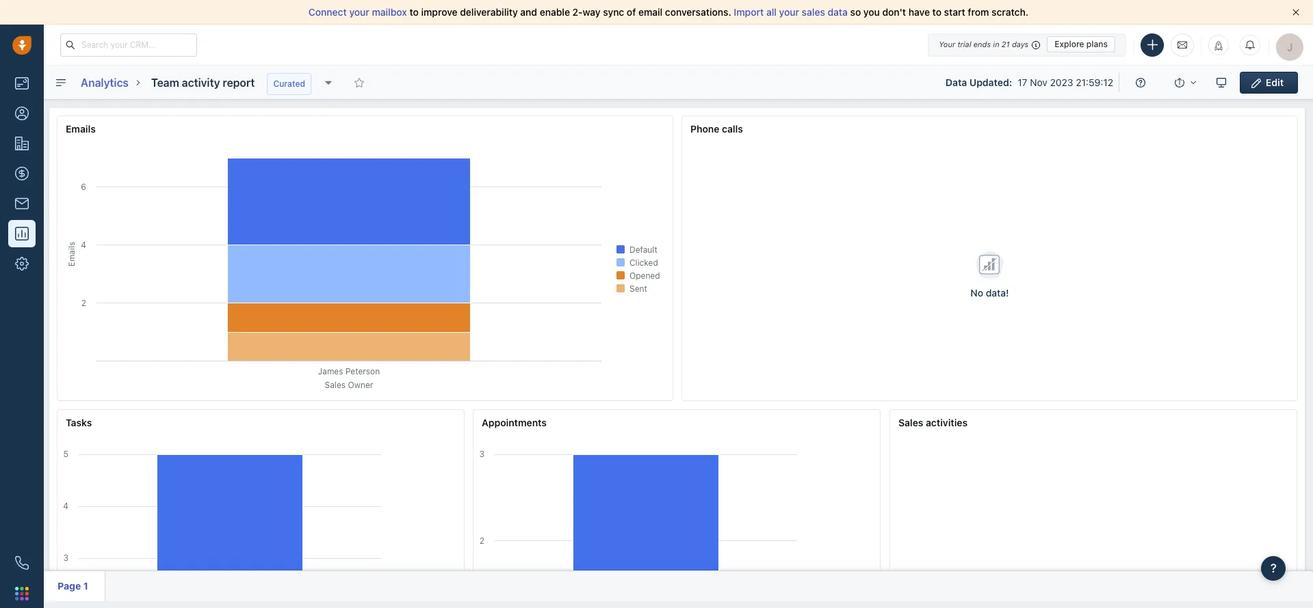Task type: locate. For each thing, give the bounding box(es) containing it.
you
[[863, 6, 880, 18]]

in
[[993, 40, 999, 49]]

send email image
[[1178, 39, 1187, 51]]

start
[[944, 6, 965, 18]]

your right all
[[779, 6, 799, 18]]

from
[[968, 6, 989, 18]]

conversations.
[[665, 6, 731, 18]]

trial
[[957, 40, 971, 49]]

what's new image
[[1214, 41, 1223, 50]]

phone image
[[15, 557, 29, 571]]

connect your mailbox link
[[309, 6, 410, 18]]

1 your from the left
[[349, 6, 369, 18]]

don't
[[882, 6, 906, 18]]

Search your CRM... text field
[[60, 33, 197, 56]]

and
[[520, 6, 537, 18]]

days
[[1012, 40, 1029, 49]]

to
[[410, 6, 419, 18], [932, 6, 942, 18]]

your
[[939, 40, 955, 49]]

to right mailbox at the left
[[410, 6, 419, 18]]

sync
[[603, 6, 624, 18]]

0 horizontal spatial your
[[349, 6, 369, 18]]

1 horizontal spatial your
[[779, 6, 799, 18]]

way
[[583, 6, 601, 18]]

your left mailbox at the left
[[349, 6, 369, 18]]

enable
[[540, 6, 570, 18]]

explore plans link
[[1047, 36, 1115, 53]]

to left start at the top right of the page
[[932, 6, 942, 18]]

1 horizontal spatial to
[[932, 6, 942, 18]]

your
[[349, 6, 369, 18], [779, 6, 799, 18]]

scratch.
[[992, 6, 1028, 18]]

0 horizontal spatial to
[[410, 6, 419, 18]]

close image
[[1293, 9, 1299, 16]]

all
[[766, 6, 777, 18]]



Task type: vqa. For each thing, say whether or not it's contained in the screenshot.
activity to the bottom
no



Task type: describe. For each thing, give the bounding box(es) containing it.
data
[[828, 6, 848, 18]]

sales
[[802, 6, 825, 18]]

improve
[[421, 6, 457, 18]]

2 to from the left
[[932, 6, 942, 18]]

freshworks switcher image
[[15, 588, 29, 601]]

explore plans
[[1055, 39, 1108, 49]]

connect
[[309, 6, 347, 18]]

2 your from the left
[[779, 6, 799, 18]]

email
[[638, 6, 663, 18]]

plans
[[1086, 39, 1108, 49]]

your trial ends in 21 days
[[939, 40, 1029, 49]]

mailbox
[[372, 6, 407, 18]]

deliverability
[[460, 6, 518, 18]]

phone element
[[8, 550, 36, 577]]

connect your mailbox to improve deliverability and enable 2-way sync of email conversations. import all your sales data so you don't have to start from scratch.
[[309, 6, 1028, 18]]

explore
[[1055, 39, 1084, 49]]

so
[[850, 6, 861, 18]]

import all your sales data link
[[734, 6, 850, 18]]

2-
[[572, 6, 583, 18]]

21
[[1002, 40, 1010, 49]]

of
[[627, 6, 636, 18]]

have
[[909, 6, 930, 18]]

ends
[[973, 40, 991, 49]]

1 to from the left
[[410, 6, 419, 18]]

import
[[734, 6, 764, 18]]



